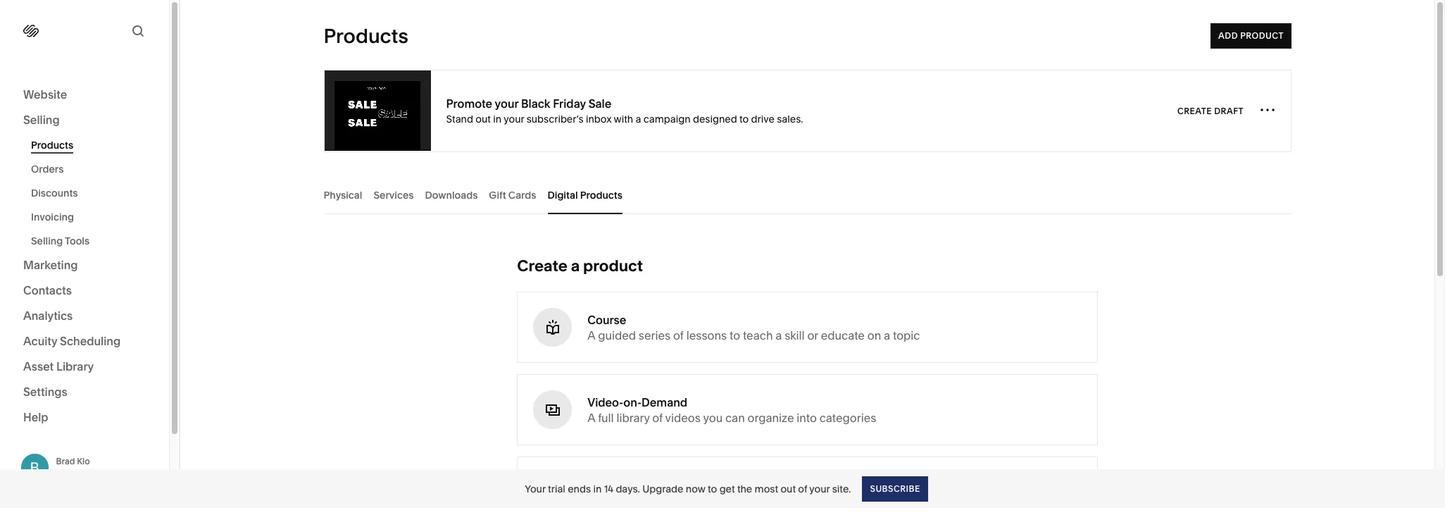 Task type: locate. For each thing, give the bounding box(es) containing it.
organize
[[748, 410, 794, 425]]

your left 'black'
[[495, 96, 519, 110]]

subscriber's
[[527, 112, 584, 125]]

product
[[1241, 30, 1284, 41]]

create inside button
[[1178, 105, 1213, 116]]

physical button
[[324, 175, 362, 214]]

0 vertical spatial of
[[674, 328, 684, 342]]

to inside the promote your black friday sale stand out in your subscriber's inbox with a campaign designed to drive sales.
[[740, 112, 749, 125]]

on-
[[624, 395, 642, 409]]

14
[[604, 482, 614, 495]]

videos
[[666, 410, 701, 425]]

skill
[[785, 328, 805, 342]]

invoicing link
[[31, 205, 154, 229]]

out down promote at top
[[476, 112, 491, 125]]

0 horizontal spatial out
[[476, 112, 491, 125]]

orders link
[[31, 157, 154, 181]]

of down demand
[[653, 410, 663, 425]]

discounts
[[31, 187, 78, 199]]

full
[[598, 410, 614, 425]]

1 horizontal spatial of
[[674, 328, 684, 342]]

selling tools
[[31, 235, 90, 247]]

website
[[23, 87, 67, 101]]

brad klo klobrad84@gmail.com
[[56, 456, 145, 478]]

out
[[476, 112, 491, 125], [781, 482, 796, 495]]

your left the "site."
[[810, 482, 830, 495]]

video-
[[588, 395, 624, 409]]

2 horizontal spatial products
[[580, 188, 623, 201]]

help
[[23, 410, 48, 424]]

a
[[636, 112, 642, 125], [571, 256, 580, 276], [776, 328, 782, 342], [884, 328, 891, 342]]

or
[[808, 328, 819, 342]]

0 vertical spatial your
[[495, 96, 519, 110]]

selling tools link
[[31, 229, 154, 253]]

topic
[[893, 328, 921, 342]]

0 vertical spatial products
[[324, 24, 409, 48]]

2 vertical spatial products
[[580, 188, 623, 201]]

2 vertical spatial your
[[810, 482, 830, 495]]

0 vertical spatial a
[[588, 328, 596, 342]]

create
[[1178, 105, 1213, 116], [517, 256, 568, 276]]

your
[[495, 96, 519, 110], [504, 112, 524, 125], [810, 482, 830, 495]]

2 horizontal spatial of
[[799, 482, 808, 495]]

demand
[[642, 395, 688, 409]]

educate
[[821, 328, 865, 342]]

of
[[674, 328, 684, 342], [653, 410, 663, 425], [799, 482, 808, 495]]

a inside the promote your black friday sale stand out in your subscriber's inbox with a campaign designed to drive sales.
[[636, 112, 642, 125]]

course
[[588, 313, 627, 327]]

digital products
[[548, 188, 623, 201]]

your trial ends in 14 days. upgrade now to get the most out of your site.
[[525, 482, 852, 495]]

0 vertical spatial to
[[740, 112, 749, 125]]

products link
[[31, 133, 154, 157]]

add
[[1219, 30, 1238, 41]]

0 horizontal spatial in
[[493, 112, 502, 125]]

0 vertical spatial create
[[1178, 105, 1213, 116]]

products
[[324, 24, 409, 48], [31, 139, 73, 151], [580, 188, 623, 201]]

website link
[[23, 87, 146, 104]]

selling for selling tools
[[31, 235, 63, 247]]

of right the most
[[799, 482, 808, 495]]

1 vertical spatial products
[[31, 139, 73, 151]]

1 horizontal spatial create
[[1178, 105, 1213, 116]]

to
[[740, 112, 749, 125], [730, 328, 741, 342], [708, 482, 718, 495]]

2 vertical spatial to
[[708, 482, 718, 495]]

0 horizontal spatial of
[[653, 410, 663, 425]]

0 horizontal spatial create
[[517, 256, 568, 276]]

a right with
[[636, 112, 642, 125]]

digital products button
[[548, 175, 623, 214]]

downloads
[[425, 188, 478, 201]]

in
[[493, 112, 502, 125], [594, 482, 602, 495]]

to left teach
[[730, 328, 741, 342]]

tab list
[[324, 175, 1292, 214]]

a
[[588, 328, 596, 342], [588, 410, 596, 425]]

selling down website at the top of page
[[23, 113, 60, 127]]

1 vertical spatial create
[[517, 256, 568, 276]]

0 vertical spatial selling
[[23, 113, 60, 127]]

1 a from the top
[[588, 328, 596, 342]]

create draft
[[1178, 105, 1245, 116]]

of inside course a guided series of lessons to teach a skill or educate on a topic
[[674, 328, 684, 342]]

2 a from the top
[[588, 410, 596, 425]]

site.
[[833, 482, 852, 495]]

analytics
[[23, 309, 73, 323]]

in inside the promote your black friday sale stand out in your subscriber's inbox with a campaign designed to drive sales.
[[493, 112, 502, 125]]

most
[[755, 482, 779, 495]]

selling
[[23, 113, 60, 127], [31, 235, 63, 247]]

digital
[[548, 188, 578, 201]]

tools
[[65, 235, 90, 247]]

library
[[56, 359, 94, 373]]

of inside video-on-demand a full library of videos you can organize into categories
[[653, 410, 663, 425]]

marketing link
[[23, 257, 146, 274]]

drive
[[752, 112, 775, 125]]

1 vertical spatial in
[[594, 482, 602, 495]]

services
[[374, 188, 414, 201]]

get
[[720, 482, 735, 495]]

on
[[868, 328, 882, 342]]

0 vertical spatial out
[[476, 112, 491, 125]]

0 vertical spatial in
[[493, 112, 502, 125]]

you
[[704, 410, 723, 425]]

settings link
[[23, 384, 146, 401]]

in right stand
[[493, 112, 502, 125]]

of right series
[[674, 328, 684, 342]]

into
[[797, 410, 817, 425]]

1 vertical spatial of
[[653, 410, 663, 425]]

1 vertical spatial to
[[730, 328, 741, 342]]

your down 'black'
[[504, 112, 524, 125]]

tab list containing physical
[[324, 175, 1292, 214]]

scheduling
[[60, 334, 121, 348]]

guided
[[598, 328, 636, 342]]

can
[[726, 410, 745, 425]]

out right the most
[[781, 482, 796, 495]]

1 vertical spatial out
[[781, 482, 796, 495]]

2 vertical spatial of
[[799, 482, 808, 495]]

promote your black friday sale stand out in your subscriber's inbox with a campaign designed to drive sales.
[[446, 96, 804, 125]]

1 vertical spatial selling
[[31, 235, 63, 247]]

asset
[[23, 359, 54, 373]]

1 vertical spatial a
[[588, 410, 596, 425]]

cards
[[509, 188, 537, 201]]

selling up 'marketing' on the bottom left of page
[[31, 235, 63, 247]]

0 horizontal spatial products
[[31, 139, 73, 151]]

discounts link
[[31, 181, 154, 205]]

create draft button
[[1178, 98, 1245, 124]]

a down course at the bottom
[[588, 328, 596, 342]]

in left 14
[[594, 482, 602, 495]]

a left full
[[588, 410, 596, 425]]

gift
[[489, 188, 506, 201]]

now
[[686, 482, 706, 495]]

the
[[738, 482, 753, 495]]

friday
[[553, 96, 586, 110]]

ends
[[568, 482, 591, 495]]

to left get in the bottom of the page
[[708, 482, 718, 495]]

to left drive
[[740, 112, 749, 125]]

library
[[617, 410, 650, 425]]



Task type: describe. For each thing, give the bounding box(es) containing it.
analytics link
[[23, 308, 146, 325]]

categories
[[820, 410, 877, 425]]

to inside course a guided series of lessons to teach a skill or educate on a topic
[[730, 328, 741, 342]]

subscribe
[[871, 483, 921, 494]]

help link
[[23, 409, 48, 425]]

contacts link
[[23, 283, 146, 299]]

orders
[[31, 163, 64, 175]]

downloads button
[[425, 175, 478, 214]]

gift cards button
[[489, 175, 537, 214]]

a inside video-on-demand a full library of videos you can organize into categories
[[588, 410, 596, 425]]

asset library link
[[23, 359, 146, 376]]

klo
[[77, 456, 90, 467]]

create for create a product
[[517, 256, 568, 276]]

1 horizontal spatial out
[[781, 482, 796, 495]]

invoicing
[[31, 211, 74, 223]]

selling for selling
[[23, 113, 60, 127]]

draft
[[1215, 105, 1245, 116]]

products inside button
[[580, 188, 623, 201]]

sales.
[[777, 112, 804, 125]]

stand
[[446, 112, 474, 125]]

add product
[[1219, 30, 1284, 41]]

black
[[521, 96, 551, 110]]

add product button
[[1211, 23, 1292, 49]]

marketing
[[23, 258, 78, 272]]

acuity scheduling
[[23, 334, 121, 348]]

acuity
[[23, 334, 57, 348]]

selling link
[[23, 112, 146, 129]]

1 vertical spatial your
[[504, 112, 524, 125]]

1 horizontal spatial in
[[594, 482, 602, 495]]

video-on-demand a full library of videos you can organize into categories
[[588, 395, 877, 425]]

settings
[[23, 385, 68, 399]]

brad
[[56, 456, 75, 467]]

with
[[614, 112, 634, 125]]

out inside the promote your black friday sale stand out in your subscriber's inbox with a campaign designed to drive sales.
[[476, 112, 491, 125]]

services button
[[374, 175, 414, 214]]

gift cards
[[489, 188, 537, 201]]

acuity scheduling link
[[23, 333, 146, 350]]

1 horizontal spatial products
[[324, 24, 409, 48]]

a inside course a guided series of lessons to teach a skill or educate on a topic
[[588, 328, 596, 342]]

asset library
[[23, 359, 94, 373]]

series
[[639, 328, 671, 342]]

upgrade
[[643, 482, 684, 495]]

a left the product
[[571, 256, 580, 276]]

sale
[[589, 96, 612, 110]]

promote
[[446, 96, 493, 110]]

a left the skill at the right bottom of the page
[[776, 328, 782, 342]]

designed
[[693, 112, 738, 125]]

physical
[[324, 188, 362, 201]]

lessons
[[687, 328, 727, 342]]

contacts
[[23, 283, 72, 297]]

teach
[[743, 328, 773, 342]]

subscribe button
[[863, 476, 929, 501]]

klobrad84@gmail.com
[[56, 467, 145, 478]]

days.
[[616, 482, 640, 495]]

your
[[525, 482, 546, 495]]

inbox
[[586, 112, 612, 125]]

create for create draft
[[1178, 105, 1213, 116]]

trial
[[548, 482, 566, 495]]

create a product
[[517, 256, 643, 276]]

a right on
[[884, 328, 891, 342]]

product
[[583, 256, 643, 276]]

course a guided series of lessons to teach a skill or educate on a topic
[[588, 313, 921, 342]]

campaign
[[644, 112, 691, 125]]



Task type: vqa. For each thing, say whether or not it's contained in the screenshot.
Trial
yes



